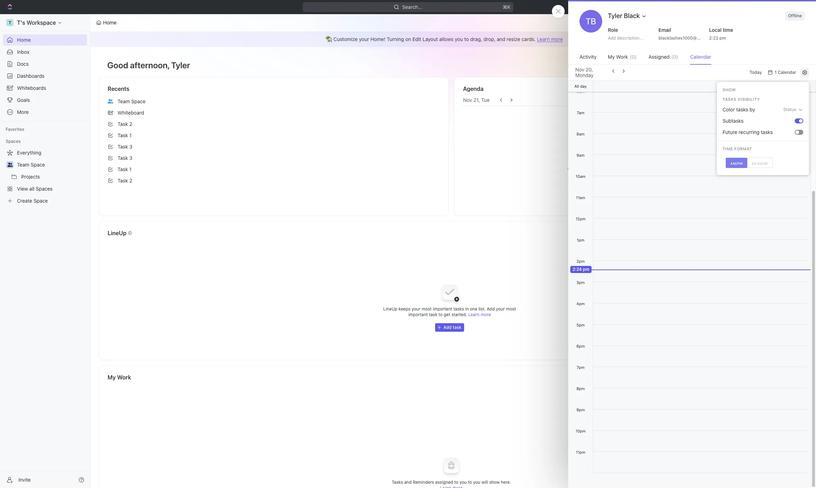 Task type: locate. For each thing, give the bounding box(es) containing it.
1 vertical spatial home
[[17, 37, 31, 43]]

1 vertical spatial tasks
[[392, 480, 403, 486]]

to inside 'lineup keeps your most important tasks in one list. add your most important task to get started.'
[[439, 312, 443, 318]]

1 vertical spatial more
[[481, 312, 491, 318]]

1 horizontal spatial tasks
[[723, 97, 737, 102]]

1 horizontal spatial learn more link
[[537, 36, 563, 42]]

3pm
[[577, 281, 585, 285]]

3 up ‎task 1
[[129, 155, 132, 161]]

0 vertical spatial task 3
[[118, 144, 132, 150]]

1 vertical spatial learn more link
[[469, 312, 491, 318]]

1 horizontal spatial team space link
[[105, 96, 443, 107]]

tb
[[586, 16, 596, 26]]

7am
[[577, 111, 585, 115]]

2 1 from the top
[[129, 166, 132, 172]]

future
[[723, 129, 738, 135]]

10am
[[576, 174, 586, 179]]

activity
[[580, 54, 597, 60]]

most right list.
[[506, 307, 516, 312]]

tasks left the by
[[737, 107, 749, 113]]

space up whiteboard
[[131, 98, 146, 104]]

learn
[[537, 36, 550, 42], [469, 312, 480, 318]]

0 horizontal spatial team space
[[17, 162, 45, 168]]

task for task 2 'link'
[[118, 121, 128, 127]]

1 vertical spatial agenda
[[568, 165, 583, 170]]

1 horizontal spatial most
[[506, 307, 516, 312]]

search...
[[402, 4, 423, 10]]

1 up ‎task 2
[[129, 166, 132, 172]]

task inside task 2 'link'
[[118, 121, 128, 127]]

space right user group image
[[31, 162, 45, 168]]

1 horizontal spatial my
[[608, 54, 615, 60]]

0 vertical spatial add
[[608, 35, 616, 41]]

more down list.
[[481, 312, 491, 318]]

home link
[[3, 34, 87, 46]]

recurring
[[739, 129, 760, 135]]

task 3 up ‎task 1
[[118, 155, 132, 161]]

team
[[118, 98, 130, 104], [17, 162, 29, 168]]

1 horizontal spatial agenda
[[568, 165, 583, 170]]

‎task
[[118, 166, 128, 172], [118, 178, 128, 184]]

0 horizontal spatial show
[[489, 480, 500, 486]]

more
[[551, 36, 563, 42], [481, 312, 491, 318]]

0 vertical spatial show
[[645, 165, 656, 170]]

your right from
[[607, 165, 616, 170]]

0 vertical spatial more
[[551, 36, 563, 42]]

2 horizontal spatial tasks
[[761, 129, 773, 135]]

1
[[129, 132, 132, 138], [129, 166, 132, 172]]

‎task down ‎task 1
[[118, 178, 128, 184]]

team space up whiteboard
[[118, 98, 146, 104]]

1 horizontal spatial here.
[[657, 165, 667, 170]]

lineup for lineup
[[108, 230, 126, 237]]

blacklashes1000@gmail.com
[[659, 35, 718, 41]]

team inside sidebar navigation
[[17, 162, 29, 168]]

team space right user group image
[[17, 162, 45, 168]]

1 vertical spatial 3
[[129, 155, 132, 161]]

learn down the one
[[469, 312, 480, 318]]

list.
[[479, 307, 486, 312]]

0 horizontal spatial tasks
[[454, 307, 464, 312]]

‎task for ‎task 1
[[118, 166, 128, 172]]

task inside task 1 link
[[118, 132, 128, 138]]

1 1 from the top
[[129, 132, 132, 138]]

my work
[[608, 54, 628, 60], [108, 375, 131, 381]]

0 vertical spatial tasks
[[723, 97, 737, 102]]

1 vertical spatial lineup
[[383, 307, 398, 312]]

0 vertical spatial team space link
[[105, 96, 443, 107]]

0 vertical spatial ‎task
[[118, 166, 128, 172]]

1 task 3 link from the top
[[105, 141, 443, 153]]

most
[[422, 307, 432, 312], [506, 307, 516, 312]]

2 for ‎task 2
[[129, 178, 132, 184]]

add down role
[[608, 35, 616, 41]]

tasks left reminders
[[392, 480, 403, 486]]

‎task for ‎task 2
[[118, 178, 128, 184]]

1 vertical spatial work
[[117, 375, 131, 381]]

email
[[659, 27, 671, 33]]

learn more link for lineup keeps your most important tasks in one list. add your most important task to get started.
[[469, 312, 491, 318]]

home!
[[371, 36, 386, 42]]

future recurring tasks button
[[720, 127, 795, 138]]

tasks up the started.
[[454, 307, 464, 312]]

0 vertical spatial here.
[[657, 165, 667, 170]]

1 ‎task from the top
[[118, 166, 128, 172]]

task 3 link
[[105, 141, 443, 153], [105, 153, 443, 164]]

show
[[645, 165, 656, 170], [489, 480, 500, 486]]

0 vertical spatial my
[[608, 54, 615, 60]]

task up task 1
[[118, 121, 128, 127]]

assigned
[[649, 54, 670, 60]]

drag,
[[470, 36, 482, 42]]

0 horizontal spatial home
[[17, 37, 31, 43]]

2 vertical spatial tasks
[[454, 307, 464, 312]]

2 ‎task from the top
[[118, 178, 128, 184]]

3 task from the top
[[118, 144, 128, 150]]

0 horizontal spatial learn more link
[[469, 312, 491, 318]]

0 vertical spatial agenda
[[463, 86, 484, 92]]

lineup
[[108, 230, 126, 237], [383, 307, 398, 312]]

1 horizontal spatial home
[[103, 19, 117, 26]]

1 vertical spatial important
[[409, 312, 428, 318]]

2 task 3 from the top
[[118, 155, 132, 161]]

‎task 2
[[118, 178, 132, 184]]

1 task 3 from the top
[[118, 144, 132, 150]]

goals link
[[3, 95, 87, 106]]

your right keeps
[[412, 307, 421, 312]]

4 task from the top
[[118, 155, 128, 161]]

favorites button
[[3, 125, 27, 134]]

1 vertical spatial team
[[17, 162, 29, 168]]

task 3 for first task 3 'link'
[[118, 144, 132, 150]]

1 for task 1
[[129, 132, 132, 138]]

0 horizontal spatial and
[[404, 480, 412, 486]]

1 horizontal spatial my work
[[608, 54, 628, 60]]

7pm
[[577, 366, 585, 370]]

learn more link right cards.
[[537, 36, 563, 42]]

0 horizontal spatial add
[[487, 307, 495, 312]]

24 hour
[[752, 161, 768, 166]]

8am
[[577, 132, 585, 136]]

add right list.
[[487, 307, 495, 312]]

will
[[638, 165, 644, 170], [482, 480, 488, 486]]

2 down whiteboard
[[129, 121, 132, 127]]

0 vertical spatial team space
[[118, 98, 146, 104]]

1 vertical spatial will
[[482, 480, 488, 486]]

0 vertical spatial home
[[103, 19, 117, 26]]

task for task 1 link
[[118, 132, 128, 138]]

learn more link for 🏡 customize your home! turning on edit layout allows you to drag, drop, and resize cards.
[[537, 36, 563, 42]]

learn more link down list.
[[469, 312, 491, 318]]

upgrade link
[[719, 2, 753, 12]]

cards.
[[522, 36, 536, 42]]

1 horizontal spatial will
[[638, 165, 644, 170]]

1 horizontal spatial learn
[[537, 36, 550, 42]]

and left reminders
[[404, 480, 412, 486]]

local time 2:22 pm
[[709, 27, 733, 41]]

0 horizontal spatial most
[[422, 307, 432, 312]]

1 down task 2
[[129, 132, 132, 138]]

0 vertical spatial learn more link
[[537, 36, 563, 42]]

8pm
[[577, 387, 585, 391]]

home inside sidebar navigation
[[17, 37, 31, 43]]

0 horizontal spatial team
[[17, 162, 29, 168]]

task 3 link up ‎task 2 link at top
[[105, 153, 443, 164]]

0 vertical spatial 1
[[129, 132, 132, 138]]

am/pm
[[731, 161, 743, 166]]

1 vertical spatial add
[[487, 307, 495, 312]]

0 vertical spatial my work
[[608, 54, 628, 60]]

pm
[[720, 35, 726, 41]]

0 horizontal spatial learn
[[469, 312, 480, 318]]

1 2 from the top
[[129, 121, 132, 127]]

task 3 down task 1
[[118, 144, 132, 150]]

1 horizontal spatial important
[[433, 307, 452, 312]]

tasks down "subtasks" button
[[761, 129, 773, 135]]

2 for task 2
[[129, 121, 132, 127]]

agenda
[[463, 86, 484, 92], [568, 165, 583, 170]]

and right drop,
[[497, 36, 506, 42]]

3 down task 1
[[129, 144, 132, 150]]

1 horizontal spatial lineup
[[383, 307, 398, 312]]

1 horizontal spatial work
[[616, 54, 628, 60]]

3
[[129, 144, 132, 150], [129, 155, 132, 161]]

2 inside 'link'
[[129, 121, 132, 127]]

resize
[[507, 36, 520, 42]]

0 vertical spatial 3
[[129, 144, 132, 150]]

task down task 1
[[118, 144, 128, 150]]

your left home!
[[359, 36, 369, 42]]

2 task from the top
[[118, 132, 128, 138]]

9pm
[[577, 408, 585, 413]]

space
[[131, 98, 146, 104], [31, 162, 45, 168]]

good
[[107, 60, 128, 70]]

1 3 from the top
[[129, 144, 132, 150]]

status
[[784, 107, 797, 112]]

0 horizontal spatial space
[[31, 162, 45, 168]]

1 vertical spatial team space link
[[17, 159, 86, 171]]

2 2 from the top
[[129, 178, 132, 184]]

task
[[118, 121, 128, 127], [118, 132, 128, 138], [118, 144, 128, 150], [118, 155, 128, 161]]

all day
[[575, 84, 587, 88]]

task up ‎task 1
[[118, 155, 128, 161]]

0 horizontal spatial my work
[[108, 375, 131, 381]]

0 vertical spatial and
[[497, 36, 506, 42]]

tasks inside 'lineup keeps your most important tasks in one list. add your most important task to get started.'
[[454, 307, 464, 312]]

1 vertical spatial team space
[[17, 162, 45, 168]]

1 horizontal spatial team
[[118, 98, 130, 104]]

1 vertical spatial tasks
[[761, 129, 773, 135]]

0 horizontal spatial here.
[[501, 480, 511, 486]]

you
[[455, 36, 463, 42], [460, 480, 467, 486], [473, 480, 481, 486]]

important
[[433, 307, 452, 312], [409, 312, 428, 318]]

1 vertical spatial 1
[[129, 166, 132, 172]]

new
[[766, 4, 776, 10]]

learn more link
[[537, 36, 563, 42], [469, 312, 491, 318]]

team space link
[[105, 96, 443, 107], [17, 159, 86, 171]]

1 vertical spatial my work
[[108, 375, 131, 381]]

0 horizontal spatial will
[[482, 480, 488, 486]]

agenda for agenda
[[463, 86, 484, 92]]

10pm
[[576, 429, 586, 434]]

2 task 3 link from the top
[[105, 153, 443, 164]]

future recurring tasks
[[723, 129, 773, 135]]

assigned
[[435, 480, 453, 486]]

1 task from the top
[[118, 121, 128, 127]]

time format
[[723, 147, 752, 151]]

team right user group icon
[[118, 98, 130, 104]]

0 vertical spatial tasks
[[737, 107, 749, 113]]

2 down ‎task 1
[[129, 178, 132, 184]]

2 3 from the top
[[129, 155, 132, 161]]

0 horizontal spatial agenda
[[463, 86, 484, 92]]

important up the get
[[433, 307, 452, 312]]

lineup inside 'lineup keeps your most important tasks in one list. add your most important task to get started.'
[[383, 307, 398, 312]]

1 vertical spatial ‎task
[[118, 178, 128, 184]]

layout
[[423, 36, 438, 42]]

lineup for lineup keeps your most important tasks in one list. add your most important task to get started.
[[383, 307, 398, 312]]

color tasks by
[[723, 107, 755, 113]]

home
[[103, 19, 117, 26], [17, 37, 31, 43]]

1 vertical spatial task 3
[[118, 155, 132, 161]]

tasks down show on the right top of page
[[723, 97, 737, 102]]

0 vertical spatial team
[[118, 98, 130, 104]]

learn right cards.
[[537, 36, 550, 42]]

most up the task
[[422, 307, 432, 312]]

add
[[608, 35, 616, 41], [487, 307, 495, 312]]

1 vertical spatial here.
[[501, 480, 511, 486]]

1 vertical spatial and
[[404, 480, 412, 486]]

1 vertical spatial my
[[108, 375, 116, 381]]

2
[[129, 121, 132, 127], [129, 178, 132, 184]]

inbox link
[[3, 46, 87, 58]]

1 horizontal spatial more
[[551, 36, 563, 42]]

0 vertical spatial lineup
[[108, 230, 126, 237]]

0 vertical spatial important
[[433, 307, 452, 312]]

0 vertical spatial 2
[[129, 121, 132, 127]]

tasks inside button
[[761, 129, 773, 135]]

task 3 link down task 2 'link'
[[105, 141, 443, 153]]

‎task up ‎task 2
[[118, 166, 128, 172]]

team right user group image
[[17, 162, 29, 168]]

sidebar navigation
[[0, 14, 90, 489]]

0 horizontal spatial tasks
[[392, 480, 403, 486]]

0 vertical spatial space
[[131, 98, 146, 104]]

6pm
[[577, 344, 585, 349]]

0 vertical spatial learn
[[537, 36, 550, 42]]

1 vertical spatial space
[[31, 162, 45, 168]]

more right cards.
[[551, 36, 563, 42]]

1 vertical spatial 2
[[129, 178, 132, 184]]

1 horizontal spatial show
[[645, 165, 656, 170]]

1 horizontal spatial add
[[608, 35, 616, 41]]

subtasks
[[723, 118, 744, 124]]

user group image
[[108, 99, 113, 104]]

local
[[709, 27, 722, 33]]

task down task 2
[[118, 132, 128, 138]]

important down keeps
[[409, 312, 428, 318]]

0 horizontal spatial lineup
[[108, 230, 126, 237]]



Task type: describe. For each thing, give the bounding box(es) containing it.
manage cards button
[[768, 17, 810, 28]]

docs
[[17, 61, 29, 67]]

day
[[580, 84, 587, 88]]

from
[[596, 165, 606, 170]]

whiteboard link
[[105, 107, 443, 119]]

customize
[[334, 36, 358, 42]]

on
[[406, 36, 411, 42]]

time
[[723, 147, 733, 151]]

agenda items from your calendars will show here.
[[568, 165, 668, 170]]

started.
[[452, 312, 467, 318]]

docs link
[[3, 58, 87, 70]]

one
[[470, 307, 478, 312]]

inbox
[[17, 49, 29, 55]]

1 horizontal spatial space
[[131, 98, 146, 104]]

task 3 for 2nd task 3 'link' from the top
[[118, 155, 132, 161]]

⌘k
[[503, 4, 511, 10]]

lineup keeps your most important tasks in one list. add your most important task to get started.
[[383, 307, 516, 318]]

user group image
[[7, 163, 13, 167]]

‎task 2 link
[[105, 175, 443, 187]]

1 horizontal spatial tasks
[[737, 107, 749, 113]]

tasks for tasks visibility
[[723, 97, 737, 102]]

add description... button
[[605, 34, 652, 43]]

space inside sidebar navigation
[[31, 162, 45, 168]]

subtasks button
[[720, 115, 795, 127]]

2 most from the left
[[506, 307, 516, 312]]

time
[[723, 27, 733, 33]]

keeps
[[399, 307, 411, 312]]

24
[[752, 161, 756, 166]]

your right list.
[[496, 307, 505, 312]]

goals
[[17, 97, 30, 103]]

1 most from the left
[[422, 307, 432, 312]]

agenda for agenda items from your calendars will show here.
[[568, 165, 583, 170]]

today
[[750, 70, 762, 75]]

calendar
[[690, 54, 712, 60]]

‎task 1
[[118, 166, 132, 172]]

team space inside sidebar navigation
[[17, 162, 45, 168]]

manage cards
[[772, 19, 806, 26]]

add inside 'role add description...'
[[608, 35, 616, 41]]

role
[[608, 27, 618, 33]]

task for 2nd task 3 'link' from the top
[[118, 155, 128, 161]]

9am
[[577, 153, 585, 158]]

dashboards link
[[3, 70, 87, 82]]

all
[[575, 84, 579, 88]]

manage
[[772, 19, 791, 26]]

tasks and reminders assigned to you to you will show here.
[[392, 480, 511, 486]]

3 for first task 3 'link'
[[129, 144, 132, 150]]

by
[[750, 107, 755, 113]]

role add description...
[[608, 27, 644, 41]]

task 2 link
[[105, 119, 443, 130]]

calendars
[[617, 165, 636, 170]]

6am
[[577, 89, 585, 94]]

2:22
[[709, 35, 719, 41]]

in
[[465, 307, 469, 312]]

1 vertical spatial learn
[[469, 312, 480, 318]]

items
[[584, 165, 595, 170]]

show
[[723, 87, 736, 92]]

cards
[[792, 19, 806, 26]]

tyler
[[171, 60, 190, 70]]

today button
[[747, 67, 765, 78]]

offline
[[788, 13, 802, 18]]

11pm
[[576, 451, 586, 455]]

invite
[[18, 477, 31, 483]]

whiteboard
[[118, 110, 144, 116]]

drop,
[[484, 36, 496, 42]]

hour
[[757, 161, 768, 166]]

0 horizontal spatial my
[[108, 375, 116, 381]]

0 vertical spatial work
[[616, 54, 628, 60]]

0 vertical spatial will
[[638, 165, 644, 170]]

1 for ‎task 1
[[129, 166, 132, 172]]

5pm
[[577, 323, 585, 328]]

tasks visibility
[[723, 97, 760, 102]]

task
[[429, 312, 438, 318]]

task for first task 3 'link'
[[118, 144, 128, 150]]

‎task 1 link
[[105, 164, 443, 175]]

color
[[723, 107, 735, 113]]

0 horizontal spatial important
[[409, 312, 428, 318]]

1 horizontal spatial and
[[497, 36, 506, 42]]

1 horizontal spatial team space
[[118, 98, 146, 104]]

recents
[[108, 86, 129, 92]]

description...
[[617, 35, 644, 41]]

0 horizontal spatial more
[[481, 312, 491, 318]]

learn more
[[469, 312, 491, 318]]

0 horizontal spatial work
[[117, 375, 131, 381]]

tasks for tasks and reminders assigned to you to you will show here.
[[392, 480, 403, 486]]

allows
[[439, 36, 454, 42]]

1 vertical spatial show
[[489, 480, 500, 486]]

afternoon,
[[130, 60, 169, 70]]

favorites
[[6, 127, 24, 132]]

turning
[[387, 36, 404, 42]]

whiteboards link
[[3, 83, 87, 94]]

0 horizontal spatial team space link
[[17, 159, 86, 171]]

2pm
[[577, 259, 585, 264]]

dashboards
[[17, 73, 44, 79]]

upgrade
[[729, 4, 750, 10]]

12pm
[[576, 217, 586, 221]]

new button
[[756, 1, 781, 13]]

11am
[[576, 196, 585, 200]]

visibility
[[738, 97, 760, 102]]

email blacklashes1000@gmail.com
[[659, 27, 718, 41]]

1pm
[[577, 238, 585, 243]]

3 for 2nd task 3 'link' from the top
[[129, 155, 132, 161]]

add inside 'lineup keeps your most important tasks in one list. add your most important task to get started.'
[[487, 307, 495, 312]]



Task type: vqa. For each thing, say whether or not it's contained in the screenshot.
bottom Team Space
yes



